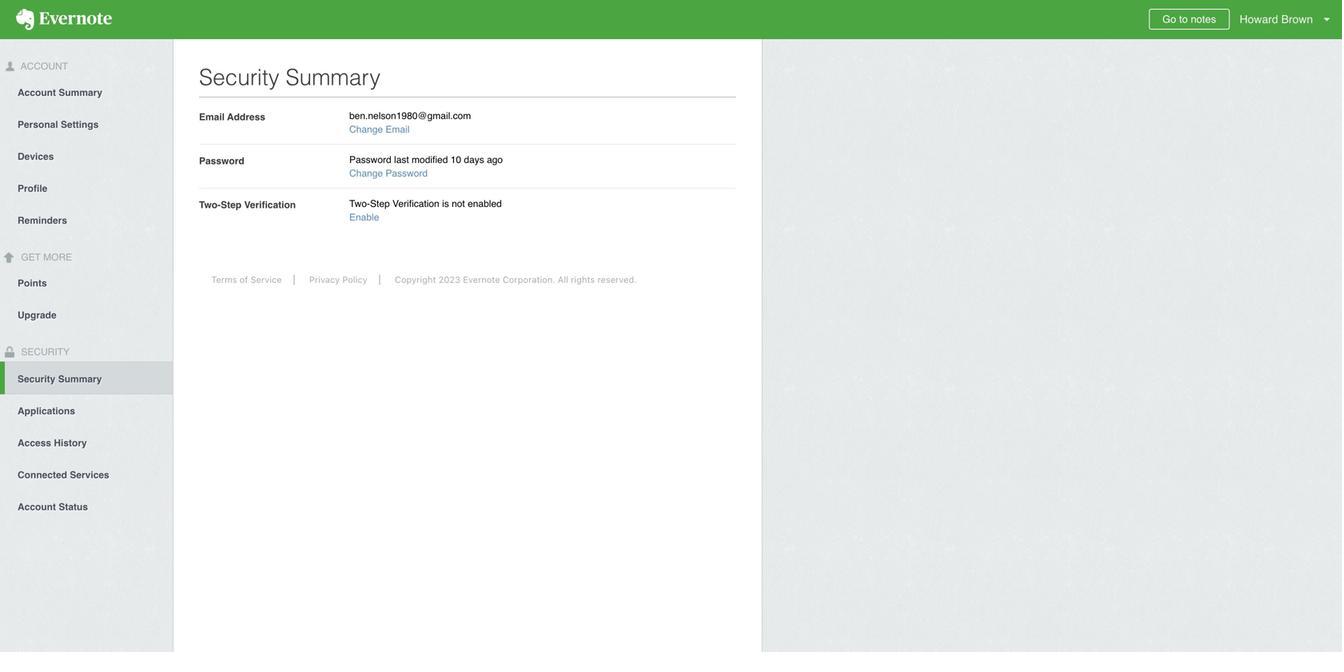 Task type: locate. For each thing, give the bounding box(es) containing it.
account up personal
[[18, 87, 56, 98]]

services
[[70, 470, 109, 481]]

email inside ben.nelson1980@gmail.com change email
[[386, 124, 410, 135]]

account summary link
[[0, 76, 173, 108]]

2 vertical spatial security
[[18, 374, 55, 385]]

profile link
[[0, 172, 173, 204]]

security up address
[[199, 65, 280, 90]]

all
[[558, 275, 568, 285]]

1 vertical spatial change
[[349, 168, 383, 179]]

1 vertical spatial account
[[18, 87, 56, 98]]

change inside password last modified 10 days ago change password
[[349, 168, 383, 179]]

10
[[451, 154, 461, 165]]

summary inside account summary link
[[59, 87, 102, 98]]

0 vertical spatial security summary
[[199, 65, 381, 90]]

connected services link
[[0, 458, 173, 490]]

1 change from the top
[[349, 124, 383, 135]]

password
[[349, 154, 391, 165], [199, 155, 244, 167], [386, 168, 428, 179]]

two- up terms
[[199, 199, 221, 211]]

password down the email address
[[199, 155, 244, 167]]

step for two-step verification is not enabled enable
[[370, 198, 390, 209]]

change
[[349, 124, 383, 135], [349, 168, 383, 179]]

account
[[18, 61, 68, 72], [18, 87, 56, 98], [18, 502, 56, 513]]

0 horizontal spatial step
[[221, 199, 242, 211]]

verification
[[393, 198, 440, 209], [244, 199, 296, 211]]

1 horizontal spatial email
[[386, 124, 410, 135]]

step up enable
[[370, 198, 390, 209]]

howard brown link
[[1236, 0, 1342, 39]]

security
[[199, 65, 280, 90], [18, 347, 70, 358], [18, 374, 55, 385]]

password for password
[[199, 155, 244, 167]]

security up applications
[[18, 374, 55, 385]]

verification for two-step verification
[[244, 199, 296, 211]]

go
[[1163, 13, 1177, 25]]

step for two-step verification
[[221, 199, 242, 211]]

personal settings link
[[0, 108, 173, 140]]

two- up enable
[[349, 198, 370, 209]]

email down the ben.nelson1980@gmail.com
[[386, 124, 410, 135]]

change up enable "link"
[[349, 168, 383, 179]]

step up terms
[[221, 199, 242, 211]]

0 horizontal spatial security summary
[[18, 374, 102, 385]]

account status
[[18, 502, 88, 513]]

security summary up address
[[199, 65, 381, 90]]

summary for security summary link
[[58, 374, 102, 385]]

0 vertical spatial email
[[199, 112, 225, 123]]

status
[[59, 502, 88, 513]]

terms of service link
[[199, 275, 295, 285]]

two- for two-step verification is not enabled enable
[[349, 198, 370, 209]]

privacy policy link
[[297, 275, 380, 285]]

1 vertical spatial email
[[386, 124, 410, 135]]

connected services
[[18, 470, 109, 481]]

email
[[199, 112, 225, 123], [386, 124, 410, 135]]

reminders
[[18, 215, 67, 226]]

to
[[1179, 13, 1188, 25]]

howard
[[1240, 13, 1278, 26]]

security summary
[[199, 65, 381, 90], [18, 374, 102, 385]]

upgrade
[[18, 310, 57, 321]]

password last modified 10 days ago change password
[[349, 154, 503, 179]]

step
[[370, 198, 390, 209], [221, 199, 242, 211]]

two-step verification
[[199, 199, 296, 211]]

service
[[251, 275, 282, 285]]

1 horizontal spatial two-
[[349, 198, 370, 209]]

account summary
[[18, 87, 102, 98]]

1 vertical spatial security
[[18, 347, 70, 358]]

evernote image
[[0, 9, 128, 30]]

1 horizontal spatial step
[[370, 198, 390, 209]]

2 change from the top
[[349, 168, 383, 179]]

upgrade link
[[0, 299, 173, 331]]

account down connected
[[18, 502, 56, 513]]

history
[[54, 438, 87, 449]]

two-
[[349, 198, 370, 209], [199, 199, 221, 211]]

0 horizontal spatial email
[[199, 112, 225, 123]]

security summary up applications
[[18, 374, 102, 385]]

1 horizontal spatial verification
[[393, 198, 440, 209]]

is
[[442, 198, 449, 209]]

reserved.
[[598, 275, 637, 285]]

password up change password link
[[349, 154, 391, 165]]

verification left the is
[[393, 198, 440, 209]]

0 vertical spatial change
[[349, 124, 383, 135]]

0 horizontal spatial two-
[[199, 199, 221, 211]]

summary up applications link on the left bottom
[[58, 374, 102, 385]]

change down the ben.nelson1980@gmail.com
[[349, 124, 383, 135]]

2023
[[439, 275, 461, 285]]

summary
[[286, 65, 381, 90], [59, 87, 102, 98], [58, 374, 102, 385]]

email left address
[[199, 112, 225, 123]]

access history
[[18, 438, 87, 449]]

access history link
[[0, 426, 173, 458]]

1 horizontal spatial security summary
[[199, 65, 381, 90]]

summary up 'personal settings' link
[[59, 87, 102, 98]]

password down last
[[386, 168, 428, 179]]

verification for two-step verification is not enabled enable
[[393, 198, 440, 209]]

enable
[[349, 212, 379, 223]]

verification up service
[[244, 199, 296, 211]]

address
[[227, 112, 265, 123]]

security down upgrade
[[18, 347, 70, 358]]

enable link
[[349, 212, 379, 223]]

summary inside security summary link
[[58, 374, 102, 385]]

two- inside two-step verification is not enabled enable
[[349, 198, 370, 209]]

step inside two-step verification is not enabled enable
[[370, 198, 390, 209]]

two-step verification is not enabled enable
[[349, 198, 502, 223]]

account up account summary
[[18, 61, 68, 72]]

rights
[[571, 275, 595, 285]]

corporation.
[[503, 275, 555, 285]]

verification inside two-step verification is not enabled enable
[[393, 198, 440, 209]]

copyright 2023 evernote corporation. all rights reserved.
[[395, 275, 637, 285]]

0 vertical spatial account
[[18, 61, 68, 72]]

notes
[[1191, 13, 1216, 25]]

ben.nelson1980@gmail.com
[[349, 110, 471, 122]]

points
[[18, 278, 47, 289]]

1 vertical spatial security summary
[[18, 374, 102, 385]]

0 horizontal spatial verification
[[244, 199, 296, 211]]

2 vertical spatial account
[[18, 502, 56, 513]]



Task type: vqa. For each thing, say whether or not it's contained in the screenshot.
tree inside the MAIN element
no



Task type: describe. For each thing, give the bounding box(es) containing it.
profile
[[18, 183, 47, 194]]

settings
[[61, 119, 99, 130]]

password for password last modified 10 days ago change password
[[349, 154, 391, 165]]

personal settings
[[18, 119, 99, 130]]

points link
[[0, 267, 173, 299]]

get more
[[18, 252, 72, 263]]

account for account status
[[18, 502, 56, 513]]

evernote link
[[0, 0, 128, 39]]

applications link
[[0, 394, 173, 426]]

go to notes
[[1163, 13, 1216, 25]]

email address
[[199, 112, 265, 123]]

devices
[[18, 151, 54, 162]]

summary up change email link
[[286, 65, 381, 90]]

change password link
[[349, 168, 428, 179]]

change inside ben.nelson1980@gmail.com change email
[[349, 124, 383, 135]]

account status link
[[0, 490, 173, 522]]

0 vertical spatial security
[[199, 65, 280, 90]]

summary for account summary link
[[59, 87, 102, 98]]

change email link
[[349, 124, 410, 135]]

connected
[[18, 470, 67, 481]]

more
[[43, 252, 72, 263]]

not
[[452, 198, 465, 209]]

privacy
[[309, 275, 340, 285]]

enabled
[[468, 198, 502, 209]]

howard brown
[[1240, 13, 1313, 26]]

of
[[240, 275, 248, 285]]

account for account
[[18, 61, 68, 72]]

applications
[[18, 406, 75, 417]]

security summary link
[[5, 362, 173, 394]]

days
[[464, 154, 484, 165]]

access
[[18, 438, 51, 449]]

ago
[[487, 154, 503, 165]]

terms of service
[[211, 275, 282, 285]]

reminders link
[[0, 204, 173, 236]]

two- for two-step verification
[[199, 199, 221, 211]]

last
[[394, 154, 409, 165]]

personal
[[18, 119, 58, 130]]

brown
[[1282, 13, 1313, 26]]

go to notes link
[[1149, 9, 1230, 30]]

privacy policy
[[309, 275, 367, 285]]

ben.nelson1980@gmail.com change email
[[349, 110, 471, 135]]

policy
[[342, 275, 367, 285]]

modified
[[412, 154, 448, 165]]

evernote
[[463, 275, 500, 285]]

copyright
[[395, 275, 436, 285]]

devices link
[[0, 140, 173, 172]]

get
[[21, 252, 41, 263]]

terms
[[211, 275, 237, 285]]

account for account summary
[[18, 87, 56, 98]]



